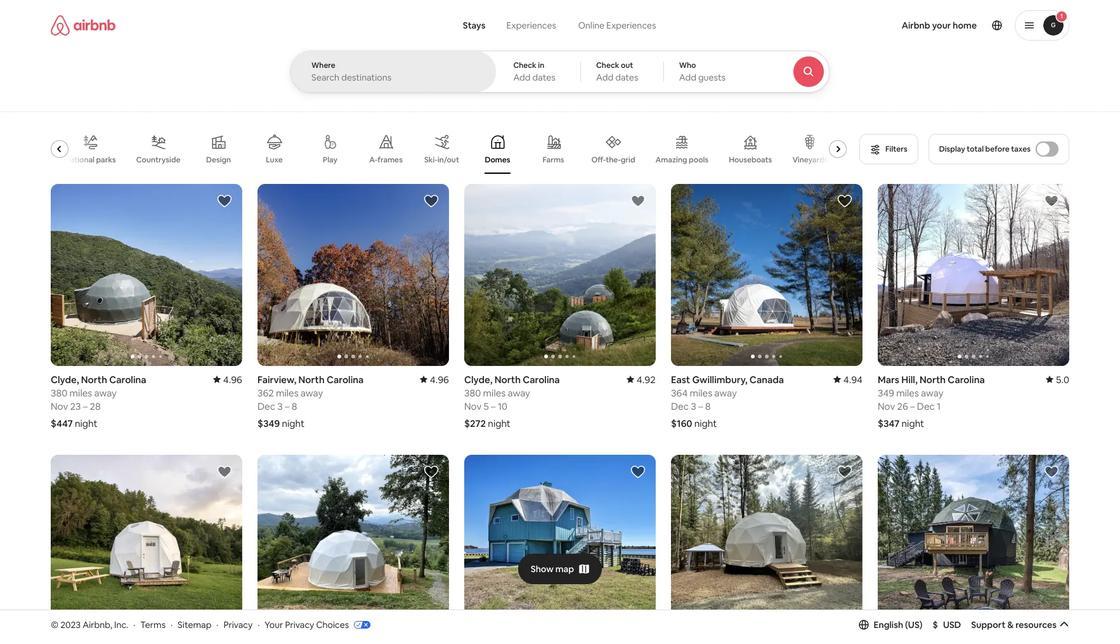 Task type: describe. For each thing, give the bounding box(es) containing it.
east
[[672, 374, 691, 386]]

$
[[933, 619, 939, 631]]

– for $447
[[83, 400, 88, 412]]

guests
[[699, 72, 726, 83]]

privacy link
[[224, 619, 253, 631]]

night inside the mars hill, north carolina 349 miles away nov 26 – dec 1 $347 night
[[902, 418, 925, 430]]

grid
[[621, 155, 636, 165]]

online experiences link
[[567, 13, 668, 38]]

5
[[484, 400, 489, 412]]

carolina for clyde, north carolina 380 miles away nov 23 – 28 $447 night
[[109, 374, 146, 386]]

a-
[[370, 155, 378, 165]]

canada
[[750, 374, 785, 386]]

add to wishlist: wilmington, north carolina image
[[631, 465, 646, 480]]

check out add dates
[[597, 60, 639, 83]]

dates for check in add dates
[[533, 72, 556, 83]]

show
[[531, 563, 554, 575]]

display total before taxes button
[[929, 134, 1070, 164]]

clyde, for clyde, north carolina 380 miles away nov 23 – 28 $447 night
[[51, 374, 79, 386]]

experiences button
[[496, 13, 567, 38]]

night for $349
[[282, 418, 305, 430]]

away for $447
[[94, 387, 117, 399]]

5.0
[[1057, 374, 1070, 386]]

fairview, north carolina 362 miles away dec 3 – 8 $349 night
[[258, 374, 364, 430]]

stays
[[463, 20, 486, 31]]

– for $160
[[699, 400, 704, 412]]

your privacy choices
[[265, 619, 349, 631]]

terms · sitemap · privacy
[[140, 619, 253, 631]]

4.94
[[844, 374, 863, 386]]

349
[[878, 387, 895, 399]]

2 experiences from the left
[[607, 20, 657, 31]]

terms
[[140, 619, 166, 631]]

gwillimbury,
[[693, 374, 748, 386]]

28
[[90, 400, 101, 412]]

check for check out add dates
[[597, 60, 620, 70]]

english (us) button
[[859, 619, 923, 631]]

support
[[972, 619, 1006, 631]]

4.96 for fairview, north carolina 362 miles away dec 3 – 8 $349 night
[[430, 374, 449, 386]]

frames
[[378, 155, 403, 165]]

airbnb
[[902, 20, 931, 31]]

vineyards
[[793, 155, 828, 165]]

© 2023 airbnb, inc. ·
[[51, 619, 135, 631]]

add to wishlist: east gwillimbury, canada image
[[838, 194, 853, 209]]

add to wishlist: fairview, north carolina image
[[424, 194, 439, 209]]

364
[[672, 387, 688, 399]]

(us)
[[906, 619, 923, 631]]

ski-
[[425, 155, 438, 165]]

night for $160
[[695, 418, 717, 430]]

away for $272
[[508, 387, 531, 399]]

north for 8
[[299, 374, 325, 386]]

out
[[621, 60, 634, 70]]

mars hill, north carolina 349 miles away nov 26 – dec 1 $347 night
[[878, 374, 986, 430]]

countryside
[[136, 155, 181, 165]]

none search field containing stays
[[291, 0, 865, 93]]

4.92
[[637, 374, 656, 386]]

online
[[579, 20, 605, 31]]

who add guests
[[680, 60, 726, 83]]

amazing pools
[[656, 155, 709, 165]]

3 for 364
[[691, 400, 697, 412]]

choices
[[316, 619, 349, 631]]

3 · from the left
[[217, 619, 219, 631]]

miles for $349
[[276, 387, 299, 399]]

stays tab panel
[[291, 51, 865, 93]]

©
[[51, 619, 58, 631]]

$160
[[672, 418, 693, 430]]

who
[[680, 60, 697, 70]]

8 for $160
[[706, 400, 711, 412]]

362
[[258, 387, 274, 399]]

2023
[[60, 619, 81, 631]]

taxes
[[1012, 144, 1031, 154]]

&
[[1008, 619, 1014, 631]]

national
[[65, 155, 95, 165]]

dec for 362
[[258, 400, 275, 412]]

a-frames
[[370, 155, 403, 165]]

luxe
[[266, 155, 283, 165]]

east gwillimbury, canada 364 miles away dec 3 – 8 $160 night
[[672, 374, 785, 430]]

support & resources button
[[972, 619, 1070, 631]]

clyde, north carolina 380 miles away nov 5 – 10 $272 night
[[465, 374, 560, 430]]

night for $272
[[488, 418, 511, 430]]

north for 10
[[495, 374, 521, 386]]

usd
[[944, 619, 962, 631]]

8 for $349
[[292, 400, 297, 412]]

your
[[265, 619, 283, 631]]

4.96 out of 5 average rating image for fairview, north carolina 362 miles away dec 3 – 8 $349 night
[[420, 374, 449, 386]]

add to wishlist: livingston manor, new york image
[[1045, 465, 1060, 480]]

nov for nov 23 – 28
[[51, 400, 68, 412]]

display
[[940, 144, 966, 154]]

dec inside the mars hill, north carolina 349 miles away nov 26 – dec 1 $347 night
[[918, 400, 935, 412]]

clyde, for clyde, north carolina 380 miles away nov 5 – 10 $272 night
[[465, 374, 493, 386]]

carolina for fairview, north carolina 362 miles away dec 3 – 8 $349 night
[[327, 374, 364, 386]]

group containing national parks
[[51, 124, 852, 174]]

check in add dates
[[514, 60, 556, 83]]

in/out
[[438, 155, 460, 165]]

miles inside the mars hill, north carolina 349 miles away nov 26 – dec 1 $347 night
[[897, 387, 920, 399]]

design
[[206, 155, 231, 165]]

add to wishlist: clyde, north carolina image for 4.92
[[631, 194, 646, 209]]

total
[[967, 144, 984, 154]]

1 button
[[1016, 10, 1070, 41]]

$447
[[51, 418, 73, 430]]

380 for nov 23 – 28
[[51, 387, 67, 399]]

in
[[538, 60, 545, 70]]

380 for nov 5 – 10
[[465, 387, 481, 399]]

home
[[953, 20, 977, 31]]

english
[[874, 619, 904, 631]]

domes
[[485, 155, 511, 165]]

check for check in add dates
[[514, 60, 537, 70]]

– inside the mars hill, north carolina 349 miles away nov 26 – dec 1 $347 night
[[911, 400, 916, 412]]

play
[[323, 155, 338, 165]]

farms
[[543, 155, 565, 165]]

4.94 out of 5 average rating image
[[834, 374, 863, 386]]

away inside the mars hill, north carolina 349 miles away nov 26 – dec 1 $347 night
[[922, 387, 944, 399]]

sitemap link
[[178, 619, 212, 631]]

where
[[312, 60, 336, 70]]



Task type: locate. For each thing, give the bounding box(es) containing it.
1 · from the left
[[133, 619, 135, 631]]

26
[[898, 400, 909, 412]]

privacy
[[224, 619, 253, 631], [285, 619, 314, 631]]

0 horizontal spatial add to wishlist: clyde, north carolina image
[[217, 194, 232, 209]]

privacy right your at the bottom left
[[285, 619, 314, 631]]

1 horizontal spatial 1
[[1061, 12, 1064, 20]]

– inside fairview, north carolina 362 miles away dec 3 – 8 $349 night
[[285, 400, 290, 412]]

1
[[1061, 12, 1064, 20], [937, 400, 941, 412]]

1 inside the mars hill, north carolina 349 miles away nov 26 – dec 1 $347 night
[[937, 400, 941, 412]]

0 horizontal spatial 1
[[937, 400, 941, 412]]

check left out
[[597, 60, 620, 70]]

3 north from the left
[[495, 374, 521, 386]]

nov inside the clyde, north carolina 380 miles away nov 5 – 10 $272 night
[[465, 400, 482, 412]]

dec down "362"
[[258, 400, 275, 412]]

4 – from the left
[[699, 400, 704, 412]]

1 horizontal spatial 380
[[465, 387, 481, 399]]

dates down the in
[[533, 72, 556, 83]]

miles up 23
[[70, 387, 92, 399]]

4.96 out of 5 average rating image
[[213, 374, 242, 386], [420, 374, 449, 386]]

1 dates from the left
[[533, 72, 556, 83]]

add to wishlist: clyde, north carolina image down the 'design'
[[217, 194, 232, 209]]

experiences right the online
[[607, 20, 657, 31]]

4.96 out of 5 average rating image for clyde, north carolina 380 miles away nov 23 – 28 $447 night
[[213, 374, 242, 386]]

check inside the check in add dates
[[514, 60, 537, 70]]

clyde, north carolina 380 miles away nov 23 – 28 $447 night
[[51, 374, 146, 430]]

night
[[75, 418, 97, 430], [282, 418, 305, 430], [488, 418, 511, 430], [695, 418, 717, 430], [902, 418, 925, 430]]

380
[[51, 387, 67, 399], [465, 387, 481, 399]]

nov left 23
[[51, 400, 68, 412]]

night down 10 on the bottom of page
[[488, 418, 511, 430]]

north inside the clyde, north carolina 380 miles away nov 5 – 10 $272 night
[[495, 374, 521, 386]]

1 horizontal spatial dates
[[616, 72, 639, 83]]

4 carolina from the left
[[948, 374, 986, 386]]

filters
[[886, 144, 908, 154]]

clyde, inside the clyde, north carolina 380 miles away nov 5 – 10 $272 night
[[465, 374, 493, 386]]

terms link
[[140, 619, 166, 631]]

experiences inside 'button'
[[507, 20, 557, 31]]

3 inside east gwillimbury, canada 364 miles away dec 3 – 8 $160 night
[[691, 400, 697, 412]]

· left privacy link
[[217, 619, 219, 631]]

away
[[94, 387, 117, 399], [301, 387, 323, 399], [508, 387, 531, 399], [715, 387, 737, 399], [922, 387, 944, 399]]

2 carolina from the left
[[327, 374, 364, 386]]

1 clyde, from the left
[[51, 374, 79, 386]]

north
[[81, 374, 107, 386], [299, 374, 325, 386], [495, 374, 521, 386], [920, 374, 946, 386]]

night down the 28
[[75, 418, 97, 430]]

1 horizontal spatial privacy
[[285, 619, 314, 631]]

parks
[[96, 155, 116, 165]]

nov for nov 5 – 10
[[465, 400, 482, 412]]

resources
[[1016, 619, 1057, 631]]

before
[[986, 144, 1010, 154]]

5 night from the left
[[902, 418, 925, 430]]

the-
[[606, 155, 621, 165]]

inc.
[[114, 619, 128, 631]]

– for $272
[[491, 400, 496, 412]]

add to wishlist: bracebridge, canada image
[[838, 465, 853, 480]]

houseboats
[[729, 155, 773, 165]]

2 4.96 from the left
[[430, 374, 449, 386]]

3 dec from the left
[[918, 400, 935, 412]]

add for check in add dates
[[514, 72, 531, 83]]

filters button
[[860, 134, 919, 164]]

– right 23
[[83, 400, 88, 412]]

· right inc.
[[133, 619, 135, 631]]

380 up $447
[[51, 387, 67, 399]]

amazing
[[656, 155, 688, 165]]

miles inside clyde, north carolina 380 miles away nov 23 – 28 $447 night
[[70, 387, 92, 399]]

dates for check out add dates
[[616, 72, 639, 83]]

miles down hill,
[[897, 387, 920, 399]]

1 8 from the left
[[292, 400, 297, 412]]

2 add to wishlist: clyde, north carolina image from the left
[[631, 194, 646, 209]]

show map
[[531, 563, 575, 575]]

support & resources
[[972, 619, 1057, 631]]

4 · from the left
[[258, 619, 260, 631]]

miles for $272
[[483, 387, 506, 399]]

1 – from the left
[[83, 400, 88, 412]]

3 up $160
[[691, 400, 697, 412]]

sitemap
[[178, 619, 212, 631]]

dates inside check out add dates
[[616, 72, 639, 83]]

– down the gwillimbury,
[[699, 400, 704, 412]]

1 3 from the left
[[278, 400, 283, 412]]

4 away from the left
[[715, 387, 737, 399]]

2 away from the left
[[301, 387, 323, 399]]

check left the in
[[514, 60, 537, 70]]

add inside the check in add dates
[[514, 72, 531, 83]]

0 horizontal spatial 3
[[278, 400, 283, 412]]

add to wishlist: mars hill, north carolina image
[[424, 465, 439, 480]]

– right the 5 on the bottom
[[491, 400, 496, 412]]

miles right 364
[[690, 387, 713, 399]]

4 miles from the left
[[690, 387, 713, 399]]

2 dates from the left
[[616, 72, 639, 83]]

night inside the clyde, north carolina 380 miles away nov 5 – 10 $272 night
[[488, 418, 511, 430]]

add down who
[[680, 72, 697, 83]]

0 horizontal spatial dates
[[533, 72, 556, 83]]

north up the 28
[[81, 374, 107, 386]]

380 inside the clyde, north carolina 380 miles away nov 5 – 10 $272 night
[[465, 387, 481, 399]]

night inside fairview, north carolina 362 miles away dec 3 – 8 $349 night
[[282, 418, 305, 430]]

check
[[514, 60, 537, 70], [597, 60, 620, 70]]

0 horizontal spatial clyde,
[[51, 374, 79, 386]]

dates down out
[[616, 72, 639, 83]]

away for $349
[[301, 387, 323, 399]]

group
[[51, 124, 852, 174], [51, 184, 242, 366], [258, 184, 449, 366], [465, 184, 656, 366], [672, 184, 863, 366], [878, 184, 1070, 366], [51, 455, 242, 637], [258, 455, 449, 637], [465, 455, 656, 637], [672, 455, 863, 637], [878, 455, 1070, 637]]

1 vertical spatial 1
[[937, 400, 941, 412]]

1 nov from the left
[[51, 400, 68, 412]]

clyde, inside clyde, north carolina 380 miles away nov 23 – 28 $447 night
[[51, 374, 79, 386]]

nov inside clyde, north carolina 380 miles away nov 23 – 28 $447 night
[[51, 400, 68, 412]]

clyde,
[[51, 374, 79, 386], [465, 374, 493, 386]]

380 inside clyde, north carolina 380 miles away nov 23 – 28 $447 night
[[51, 387, 67, 399]]

airbnb your home link
[[895, 12, 985, 39]]

what can we help you find? tab list
[[453, 13, 567, 38]]

2 privacy from the left
[[285, 619, 314, 631]]

add for check out add dates
[[597, 72, 614, 83]]

carolina inside the clyde, north carolina 380 miles away nov 5 – 10 $272 night
[[523, 374, 560, 386]]

north for 28
[[81, 374, 107, 386]]

clyde, up 23
[[51, 374, 79, 386]]

north inside clyde, north carolina 380 miles away nov 23 – 28 $447 night
[[81, 374, 107, 386]]

show map button
[[518, 554, 602, 584]]

380 up $272
[[465, 387, 481, 399]]

8 inside fairview, north carolina 362 miles away dec 3 – 8 $349 night
[[292, 400, 297, 412]]

ski-in/out
[[425, 155, 460, 165]]

carolina inside the mars hill, north carolina 349 miles away nov 26 – dec 1 $347 night
[[948, 374, 986, 386]]

nov down 349
[[878, 400, 896, 412]]

dec for 364
[[672, 400, 689, 412]]

carolina
[[109, 374, 146, 386], [327, 374, 364, 386], [523, 374, 560, 386], [948, 374, 986, 386]]

dec right 26
[[918, 400, 935, 412]]

miles down fairview,
[[276, 387, 299, 399]]

miles for $447
[[70, 387, 92, 399]]

8 inside east gwillimbury, canada 364 miles away dec 3 – 8 $160 night
[[706, 400, 711, 412]]

2 – from the left
[[285, 400, 290, 412]]

– down fairview,
[[285, 400, 290, 412]]

8 down the gwillimbury,
[[706, 400, 711, 412]]

your privacy choices link
[[265, 619, 371, 632]]

4.96 for clyde, north carolina 380 miles away nov 23 – 28 $447 night
[[223, 374, 242, 386]]

mars
[[878, 374, 900, 386]]

miles up the 5 on the bottom
[[483, 387, 506, 399]]

night right $349 at the left bottom of page
[[282, 418, 305, 430]]

add down online experiences
[[597, 72, 614, 83]]

3 carolina from the left
[[523, 374, 560, 386]]

away inside fairview, north carolina 362 miles away dec 3 – 8 $349 night
[[301, 387, 323, 399]]

away inside east gwillimbury, canada 364 miles away dec 3 – 8 $160 night
[[715, 387, 737, 399]]

1 miles from the left
[[70, 387, 92, 399]]

10
[[498, 400, 508, 412]]

nov inside the mars hill, north carolina 349 miles away nov 26 – dec 1 $347 night
[[878, 400, 896, 412]]

– for $349
[[285, 400, 290, 412]]

1 add to wishlist: clyde, north carolina image from the left
[[217, 194, 232, 209]]

map
[[556, 563, 575, 575]]

add to wishlist: mars hill, north carolina image
[[1045, 194, 1060, 209]]

2 horizontal spatial nov
[[878, 400, 896, 412]]

add to wishlist: clyde, north carolina image for 4.96
[[217, 194, 232, 209]]

2 miles from the left
[[276, 387, 299, 399]]

0 horizontal spatial privacy
[[224, 619, 253, 631]]

dates
[[533, 72, 556, 83], [616, 72, 639, 83]]

1 horizontal spatial 8
[[706, 400, 711, 412]]

add down experiences 'button' at the top of page
[[514, 72, 531, 83]]

stays button
[[453, 13, 496, 38]]

23
[[70, 400, 81, 412]]

away inside the clyde, north carolina 380 miles away nov 5 – 10 $272 night
[[508, 387, 531, 399]]

$349
[[258, 418, 280, 430]]

1 night from the left
[[75, 418, 97, 430]]

0 horizontal spatial 4.96 out of 5 average rating image
[[213, 374, 242, 386]]

1 4.96 from the left
[[223, 374, 242, 386]]

1 privacy from the left
[[224, 619, 253, 631]]

1 horizontal spatial check
[[597, 60, 620, 70]]

carolina inside clyde, north carolina 380 miles away nov 23 – 28 $447 night
[[109, 374, 146, 386]]

2 380 from the left
[[465, 387, 481, 399]]

1 horizontal spatial 4.96 out of 5 average rating image
[[420, 374, 449, 386]]

0 vertical spatial 1
[[1061, 12, 1064, 20]]

2 4.96 out of 5 average rating image from the left
[[420, 374, 449, 386]]

miles inside fairview, north carolina 362 miles away dec 3 – 8 $349 night
[[276, 387, 299, 399]]

add to wishlist: sevierville, tennessee image
[[217, 465, 232, 480]]

dec inside fairview, north carolina 362 miles away dec 3 – 8 $349 night
[[258, 400, 275, 412]]

north up 10 on the bottom of page
[[495, 374, 521, 386]]

1 away from the left
[[94, 387, 117, 399]]

1 380 from the left
[[51, 387, 67, 399]]

night inside east gwillimbury, canada 364 miles away dec 3 – 8 $160 night
[[695, 418, 717, 430]]

2 add from the left
[[597, 72, 614, 83]]

1 add from the left
[[514, 72, 531, 83]]

online experiences
[[579, 20, 657, 31]]

4 night from the left
[[695, 418, 717, 430]]

0 horizontal spatial add
[[514, 72, 531, 83]]

0 horizontal spatial 8
[[292, 400, 297, 412]]

3 up $349 at the left bottom of page
[[278, 400, 283, 412]]

0 horizontal spatial experiences
[[507, 20, 557, 31]]

$347
[[878, 418, 900, 430]]

3 inside fairview, north carolina 362 miles away dec 3 – 8 $349 night
[[278, 400, 283, 412]]

1 check from the left
[[514, 60, 537, 70]]

1 carolina from the left
[[109, 374, 146, 386]]

off-the-grid
[[592, 155, 636, 165]]

dec inside east gwillimbury, canada 364 miles away dec 3 – 8 $160 night
[[672, 400, 689, 412]]

north inside fairview, north carolina 362 miles away dec 3 – 8 $349 night
[[299, 374, 325, 386]]

5 miles from the left
[[897, 387, 920, 399]]

add
[[514, 72, 531, 83], [597, 72, 614, 83], [680, 72, 697, 83]]

night down 26
[[902, 418, 925, 430]]

· left your at the bottom left
[[258, 619, 260, 631]]

add to wishlist: clyde, north carolina image
[[217, 194, 232, 209], [631, 194, 646, 209]]

2 horizontal spatial dec
[[918, 400, 935, 412]]

add inside check out add dates
[[597, 72, 614, 83]]

– inside clyde, north carolina 380 miles away nov 23 – 28 $447 night
[[83, 400, 88, 412]]

$272
[[465, 418, 486, 430]]

8 down fairview,
[[292, 400, 297, 412]]

1 inside dropdown button
[[1061, 12, 1064, 20]]

1 4.96 out of 5 average rating image from the left
[[213, 374, 242, 386]]

north inside the mars hill, north carolina 349 miles away nov 26 – dec 1 $347 night
[[920, 374, 946, 386]]

1 horizontal spatial nov
[[465, 400, 482, 412]]

$ usd
[[933, 619, 962, 631]]

miles inside the clyde, north carolina 380 miles away nov 5 – 10 $272 night
[[483, 387, 506, 399]]

1 horizontal spatial 4.96
[[430, 374, 449, 386]]

profile element
[[687, 0, 1070, 51]]

1 north from the left
[[81, 374, 107, 386]]

airbnb,
[[83, 619, 112, 631]]

2 clyde, from the left
[[465, 374, 493, 386]]

4 north from the left
[[920, 374, 946, 386]]

– inside the clyde, north carolina 380 miles away nov 5 – 10 $272 night
[[491, 400, 496, 412]]

add to wishlist: clyde, north carolina image down grid on the top
[[631, 194, 646, 209]]

away for $160
[[715, 387, 737, 399]]

0 horizontal spatial dec
[[258, 400, 275, 412]]

5 – from the left
[[911, 400, 916, 412]]

carolina inside fairview, north carolina 362 miles away dec 3 – 8 $349 night
[[327, 374, 364, 386]]

0 horizontal spatial check
[[514, 60, 537, 70]]

1 horizontal spatial add
[[597, 72, 614, 83]]

2 3 from the left
[[691, 400, 697, 412]]

miles
[[70, 387, 92, 399], [276, 387, 299, 399], [483, 387, 506, 399], [690, 387, 713, 399], [897, 387, 920, 399]]

pools
[[689, 155, 709, 165]]

2 night from the left
[[282, 418, 305, 430]]

1 experiences from the left
[[507, 20, 557, 31]]

5 away from the left
[[922, 387, 944, 399]]

· right the terms
[[171, 619, 173, 631]]

2 dec from the left
[[672, 400, 689, 412]]

airbnb your home
[[902, 20, 977, 31]]

dates inside the check in add dates
[[533, 72, 556, 83]]

3 – from the left
[[491, 400, 496, 412]]

night inside clyde, north carolina 380 miles away nov 23 – 28 $447 night
[[75, 418, 97, 430]]

4.92 out of 5 average rating image
[[627, 374, 656, 386]]

2 8 from the left
[[706, 400, 711, 412]]

experiences up the in
[[507, 20, 557, 31]]

2 check from the left
[[597, 60, 620, 70]]

2 north from the left
[[299, 374, 325, 386]]

hill,
[[902, 374, 918, 386]]

away inside clyde, north carolina 380 miles away nov 23 – 28 $447 night
[[94, 387, 117, 399]]

clyde, up the 5 on the bottom
[[465, 374, 493, 386]]

3 night from the left
[[488, 418, 511, 430]]

3 nov from the left
[[878, 400, 896, 412]]

dec down 364
[[672, 400, 689, 412]]

night for $447
[[75, 418, 97, 430]]

3 miles from the left
[[483, 387, 506, 399]]

privacy left your at the bottom left
[[224, 619, 253, 631]]

0 horizontal spatial 4.96
[[223, 374, 242, 386]]

0 horizontal spatial nov
[[51, 400, 68, 412]]

4.96
[[223, 374, 242, 386], [430, 374, 449, 386]]

check inside check out add dates
[[597, 60, 620, 70]]

1 horizontal spatial experiences
[[607, 20, 657, 31]]

3 away from the left
[[508, 387, 531, 399]]

1 horizontal spatial 3
[[691, 400, 697, 412]]

– inside east gwillimbury, canada 364 miles away dec 3 – 8 $160 night
[[699, 400, 704, 412]]

north right fairview,
[[299, 374, 325, 386]]

5.0 out of 5 average rating image
[[1046, 374, 1070, 386]]

2 nov from the left
[[465, 400, 482, 412]]

miles inside east gwillimbury, canada 364 miles away dec 3 – 8 $160 night
[[690, 387, 713, 399]]

miles for $160
[[690, 387, 713, 399]]

Where field
[[312, 72, 478, 83]]

3 for 362
[[278, 400, 283, 412]]

1 horizontal spatial add to wishlist: clyde, north carolina image
[[631, 194, 646, 209]]

north right hill,
[[920, 374, 946, 386]]

fairview,
[[258, 374, 297, 386]]

english (us)
[[874, 619, 923, 631]]

1 horizontal spatial clyde,
[[465, 374, 493, 386]]

0 horizontal spatial 380
[[51, 387, 67, 399]]

nov left the 5 on the bottom
[[465, 400, 482, 412]]

add inside who add guests
[[680, 72, 697, 83]]

3 add from the left
[[680, 72, 697, 83]]

None search field
[[291, 0, 865, 93]]

2 · from the left
[[171, 619, 173, 631]]

night right $160
[[695, 418, 717, 430]]

carolina for clyde, north carolina 380 miles away nov 5 – 10 $272 night
[[523, 374, 560, 386]]

1 horizontal spatial dec
[[672, 400, 689, 412]]

2 horizontal spatial add
[[680, 72, 697, 83]]

1 dec from the left
[[258, 400, 275, 412]]

– right 26
[[911, 400, 916, 412]]



Task type: vqa. For each thing, say whether or not it's contained in the screenshot.


